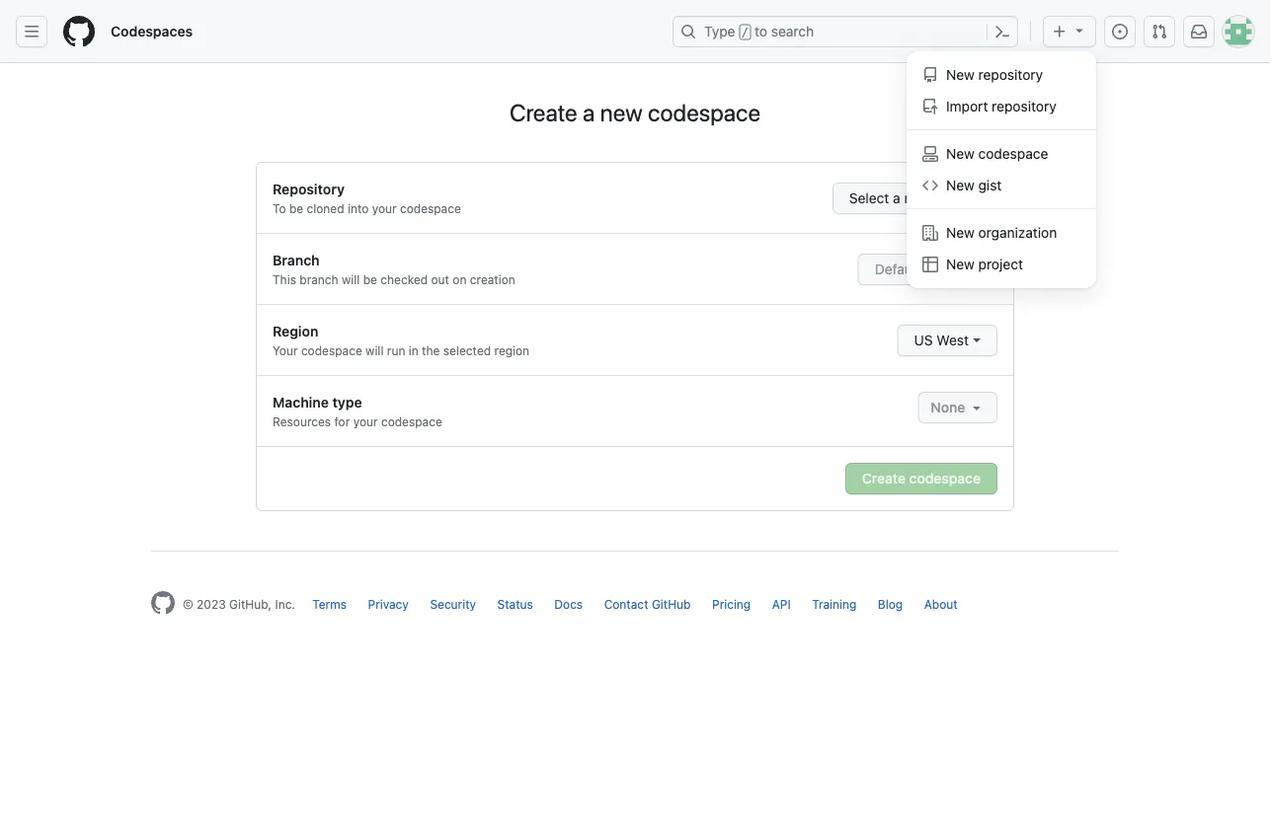 Task type: vqa. For each thing, say whether or not it's contained in the screenshot.
2023
yes



Task type: describe. For each thing, give the bounding box(es) containing it.
west
[[937, 332, 969, 349]]

codespaces link
[[103, 16, 201, 47]]

your inside machine type resources for your codespace
[[353, 415, 378, 429]]

new repository
[[946, 67, 1043, 83]]

the
[[422, 344, 440, 358]]

default branch button
[[858, 254, 998, 285]]

us
[[914, 332, 933, 349]]

triangle down image
[[1072, 22, 1088, 38]]

branch this branch will be checked out on creation
[[273, 252, 515, 286]]

new for new repository
[[946, 67, 975, 83]]

branch inside button
[[925, 261, 969, 278]]

new for new gist
[[946, 177, 975, 194]]

cloned
[[307, 202, 344, 215]]

status link
[[497, 598, 533, 611]]

notifications image
[[1191, 24, 1207, 40]]

us west button
[[898, 325, 998, 357]]

your
[[273, 344, 298, 358]]

docs
[[554, 598, 583, 611]]

terms
[[312, 598, 347, 611]]

repository for new repository
[[978, 67, 1043, 83]]

new for new organization
[[946, 225, 975, 241]]

out
[[431, 273, 449, 286]]

us west
[[914, 332, 969, 349]]

new gist
[[946, 177, 1002, 194]]

default branch
[[875, 261, 969, 278]]

select a repository button
[[832, 183, 998, 214]]

privacy link
[[368, 598, 409, 611]]

a for select
[[893, 190, 901, 206]]

codespace inside button
[[909, 471, 981, 487]]

be inside branch this branch will be checked out on creation
[[363, 273, 377, 286]]

new
[[600, 99, 643, 126]]

type
[[704, 23, 735, 40]]

repository
[[273, 181, 345, 197]]

security link
[[430, 598, 476, 611]]

create for create codespace
[[862, 471, 906, 487]]

codespace inside region your codespace will run in the selected region
[[301, 344, 362, 358]]

default
[[875, 261, 921, 278]]

2023
[[197, 598, 226, 611]]

organization
[[978, 225, 1057, 241]]

type
[[332, 394, 362, 410]]

run
[[387, 344, 405, 358]]

codespace up new gist link
[[978, 146, 1048, 162]]

privacy
[[368, 598, 409, 611]]

plus image
[[1052, 24, 1068, 40]]

new repository link
[[915, 59, 1089, 91]]

to
[[273, 202, 286, 215]]

repository inside popup button
[[904, 190, 969, 206]]

region
[[494, 344, 530, 358]]

machine type resources for your codespace
[[273, 394, 442, 429]]

to
[[755, 23, 768, 40]]

new project button
[[915, 249, 1089, 281]]

about link
[[924, 598, 958, 611]]

contact github link
[[604, 598, 691, 611]]

0 horizontal spatial homepage image
[[63, 16, 95, 47]]

branch inside branch this branch will be checked out on creation
[[300, 273, 338, 286]]

checked
[[381, 273, 428, 286]]

create codespace button
[[845, 463, 998, 495]]

create a new codespace
[[510, 99, 761, 126]]

will for region
[[366, 344, 384, 358]]



Task type: locate. For each thing, give the bounding box(es) containing it.
your right into
[[372, 202, 397, 215]]

menu containing new repository
[[907, 51, 1096, 288]]

this
[[273, 273, 296, 286]]

in
[[409, 344, 419, 358]]

1 vertical spatial repository
[[992, 98, 1057, 115]]

region your codespace will run in the selected region
[[273, 323, 530, 358]]

repository to be cloned into your codespace
[[273, 181, 461, 215]]

branch
[[925, 261, 969, 278], [300, 273, 338, 286]]

api
[[772, 598, 791, 611]]

0 vertical spatial create
[[510, 99, 578, 126]]

triangle down image
[[969, 400, 985, 416]]

/
[[742, 26, 749, 40]]

region
[[273, 323, 318, 339]]

new up "new project"
[[946, 225, 975, 241]]

1 vertical spatial will
[[366, 344, 384, 358]]

new left gist
[[946, 177, 975, 194]]

none button
[[918, 392, 998, 424]]

codespace up branch this branch will be checked out on creation
[[400, 202, 461, 215]]

repository
[[978, 67, 1043, 83], [992, 98, 1057, 115], [904, 190, 969, 206]]

©
[[183, 598, 193, 611]]

3 new from the top
[[946, 177, 975, 194]]

menu
[[907, 51, 1096, 288]]

create for create a new codespace
[[510, 99, 578, 126]]

search
[[771, 23, 814, 40]]

new project
[[946, 256, 1023, 273]]

codespace
[[648, 99, 761, 126], [978, 146, 1048, 162], [400, 202, 461, 215], [301, 344, 362, 358], [381, 415, 442, 429], [909, 471, 981, 487]]

0 vertical spatial a
[[583, 99, 595, 126]]

pricing link
[[712, 598, 751, 611]]

create
[[510, 99, 578, 126], [862, 471, 906, 487]]

1 vertical spatial homepage image
[[151, 592, 175, 615]]

command palette image
[[995, 24, 1010, 40]]

new codespace link
[[915, 138, 1089, 170]]

branch down branch
[[300, 273, 338, 286]]

4 new from the top
[[946, 225, 975, 241]]

a for create
[[583, 99, 595, 126]]

terms link
[[312, 598, 347, 611]]

repository down new repository link
[[992, 98, 1057, 115]]

machine
[[273, 394, 329, 410]]

be left the checked
[[363, 273, 377, 286]]

your right for
[[353, 415, 378, 429]]

codespace inside repository to be cloned into your codespace
[[400, 202, 461, 215]]

gist
[[978, 177, 1002, 194]]

new codespace
[[946, 146, 1048, 162]]

1 new from the top
[[946, 67, 975, 83]]

on
[[453, 273, 467, 286]]

will
[[342, 273, 360, 286], [366, 344, 384, 358]]

1 vertical spatial be
[[363, 273, 377, 286]]

github,
[[229, 598, 272, 611]]

homepage image
[[63, 16, 95, 47], [151, 592, 175, 615]]

resources
[[273, 415, 331, 429]]

training
[[812, 598, 857, 611]]

0 horizontal spatial branch
[[300, 273, 338, 286]]

docs link
[[554, 598, 583, 611]]

create codespace
[[862, 471, 981, 487]]

repository up import repository
[[978, 67, 1043, 83]]

your inside repository to be cloned into your codespace
[[372, 202, 397, 215]]

codespace down type
[[648, 99, 761, 126]]

codespace inside machine type resources for your codespace
[[381, 415, 442, 429]]

1 vertical spatial a
[[893, 190, 901, 206]]

select
[[849, 190, 889, 206]]

will for branch
[[342, 273, 360, 286]]

select a repository
[[849, 190, 969, 206]]

training link
[[812, 598, 857, 611]]

new for new codespace
[[946, 146, 975, 162]]

codespaces
[[111, 23, 193, 40]]

new organization link
[[915, 217, 1089, 249]]

codespace down the region
[[301, 344, 362, 358]]

a right select
[[893, 190, 901, 206]]

import repository
[[946, 98, 1057, 115]]

new gist link
[[915, 170, 1089, 202]]

new
[[946, 67, 975, 83], [946, 146, 975, 162], [946, 177, 975, 194], [946, 225, 975, 241], [946, 256, 975, 273]]

a inside select a repository popup button
[[893, 190, 901, 206]]

© 2023 github, inc.
[[183, 598, 295, 611]]

new organization
[[946, 225, 1057, 241]]

api link
[[772, 598, 791, 611]]

your
[[372, 202, 397, 215], [353, 415, 378, 429]]

blog link
[[878, 598, 903, 611]]

will left the checked
[[342, 273, 360, 286]]

0 horizontal spatial create
[[510, 99, 578, 126]]

contact github
[[604, 598, 691, 611]]

1 horizontal spatial create
[[862, 471, 906, 487]]

1 horizontal spatial branch
[[925, 261, 969, 278]]

be right to
[[289, 202, 303, 215]]

blog
[[878, 598, 903, 611]]

0 vertical spatial homepage image
[[63, 16, 95, 47]]

github
[[652, 598, 691, 611]]

import
[[946, 98, 988, 115]]

0 vertical spatial will
[[342, 273, 360, 286]]

2 vertical spatial repository
[[904, 190, 969, 206]]

codespace down none
[[909, 471, 981, 487]]

pricing
[[712, 598, 751, 611]]

new up new gist
[[946, 146, 975, 162]]

branch right default
[[925, 261, 969, 278]]

import repository link
[[915, 91, 1089, 122]]

will left run
[[366, 344, 384, 358]]

project
[[978, 256, 1023, 273]]

new for new project
[[946, 256, 975, 273]]

inc.
[[275, 598, 295, 611]]

about
[[924, 598, 958, 611]]

repository left gist
[[904, 190, 969, 206]]

new left project
[[946, 256, 975, 273]]

none
[[931, 400, 969, 416]]

creation
[[470, 273, 515, 286]]

codespace right for
[[381, 415, 442, 429]]

0 vertical spatial your
[[372, 202, 397, 215]]

new inside button
[[946, 256, 975, 273]]

1 vertical spatial your
[[353, 415, 378, 429]]

0 horizontal spatial a
[[583, 99, 595, 126]]

1 horizontal spatial be
[[363, 273, 377, 286]]

1 horizontal spatial will
[[366, 344, 384, 358]]

be inside repository to be cloned into your codespace
[[289, 202, 303, 215]]

will inside region your codespace will run in the selected region
[[366, 344, 384, 358]]

status
[[497, 598, 533, 611]]

branch
[[273, 252, 320, 268]]

contact
[[604, 598, 649, 611]]

homepage image left codespaces link
[[63, 16, 95, 47]]

new up import at right top
[[946, 67, 975, 83]]

for
[[334, 415, 350, 429]]

a left "new"
[[583, 99, 595, 126]]

into
[[348, 202, 369, 215]]

1 horizontal spatial homepage image
[[151, 592, 175, 615]]

git pull request image
[[1152, 24, 1168, 40]]

0 horizontal spatial will
[[342, 273, 360, 286]]

a
[[583, 99, 595, 126], [893, 190, 901, 206]]

will inside branch this branch will be checked out on creation
[[342, 273, 360, 286]]

1 vertical spatial create
[[862, 471, 906, 487]]

homepage image left the ©
[[151, 592, 175, 615]]

selected
[[443, 344, 491, 358]]

0 vertical spatial be
[[289, 202, 303, 215]]

type / to search
[[704, 23, 814, 40]]

repository for import repository
[[992, 98, 1057, 115]]

create inside button
[[862, 471, 906, 487]]

5 new from the top
[[946, 256, 975, 273]]

0 vertical spatial repository
[[978, 67, 1043, 83]]

0 horizontal spatial be
[[289, 202, 303, 215]]

2 new from the top
[[946, 146, 975, 162]]

security
[[430, 598, 476, 611]]

1 horizontal spatial a
[[893, 190, 901, 206]]

issue opened image
[[1112, 24, 1128, 40]]



